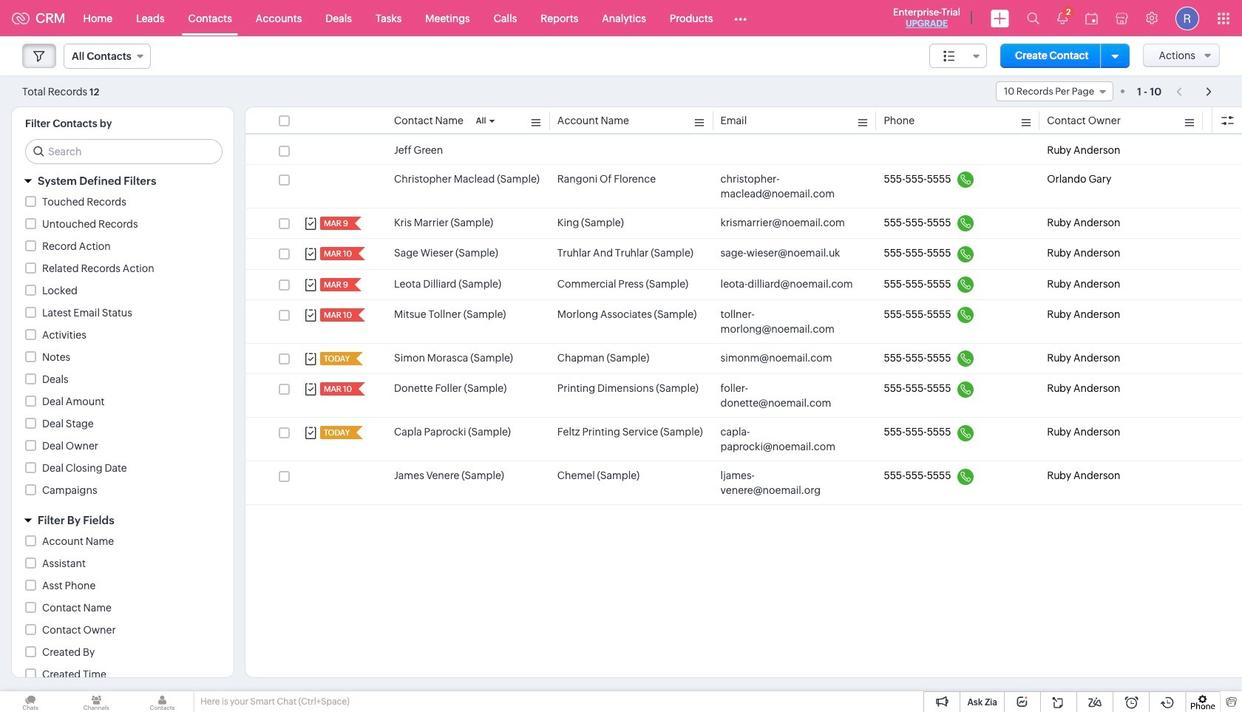 Task type: vqa. For each thing, say whether or not it's contained in the screenshot.
the Closing in the right of the page
no



Task type: locate. For each thing, give the bounding box(es) containing it.
create menu image
[[991, 9, 1009, 27]]

None field
[[64, 44, 151, 69], [930, 44, 987, 68], [996, 81, 1114, 101], [64, 44, 151, 69], [996, 81, 1114, 101]]

search element
[[1018, 0, 1049, 36]]

chats image
[[0, 691, 61, 712]]

Search text field
[[26, 140, 222, 163]]

logo image
[[12, 12, 30, 24]]

row group
[[246, 136, 1242, 505]]

Other Modules field
[[725, 6, 757, 30]]



Task type: describe. For each thing, give the bounding box(es) containing it.
channels image
[[66, 691, 127, 712]]

profile image
[[1176, 6, 1199, 30]]

create menu element
[[982, 0, 1018, 36]]

none field size
[[930, 44, 987, 68]]

contacts image
[[132, 691, 193, 712]]

search image
[[1027, 12, 1040, 24]]

profile element
[[1167, 0, 1208, 36]]

size image
[[944, 50, 956, 63]]

calendar image
[[1086, 12, 1098, 24]]

signals element
[[1049, 0, 1077, 36]]



